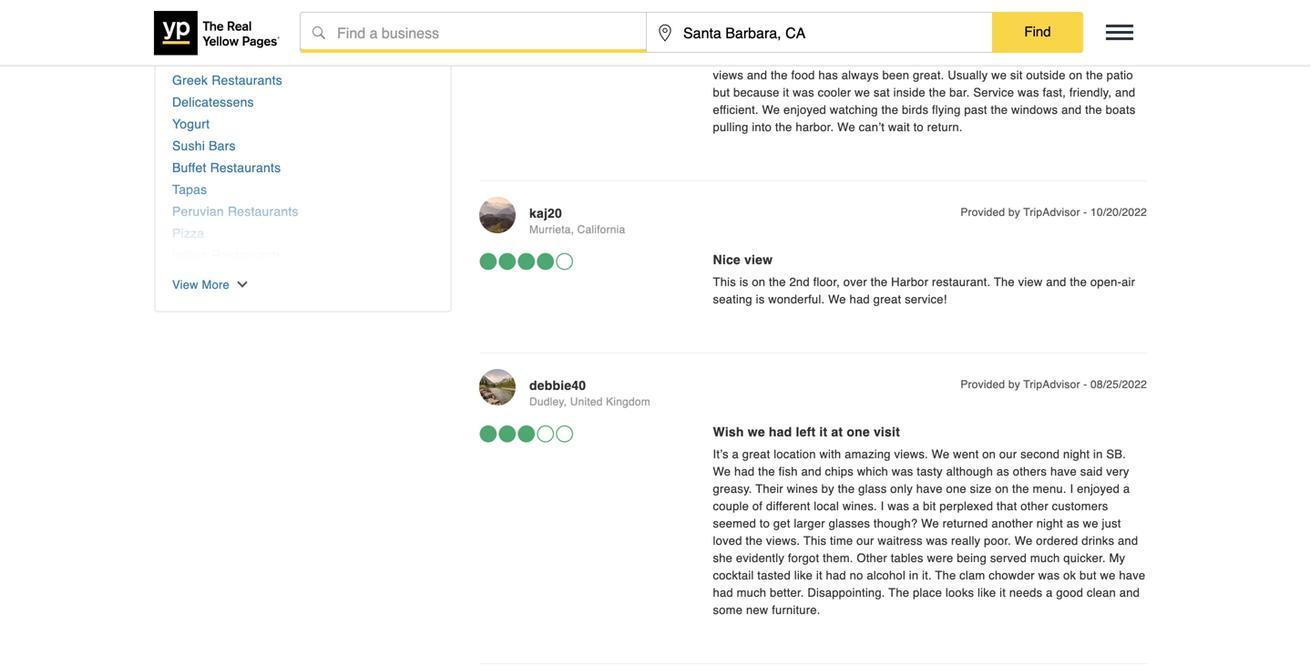 Task type: vqa. For each thing, say whether or not it's contained in the screenshot.
Wayne
no



Task type: locate. For each thing, give the bounding box(es) containing it.
vietnamese
[[172, 51, 241, 66]]

to left get
[[760, 517, 770, 530]]

0 horizontal spatial as
[[997, 465, 1010, 478]]

it inside a great place for lunch with a view we love to stop here on our way up or down the coast. it's difficult to beat the views and the food has always been great. usually we sit outside on the patio but because it was cooler we sat inside the bar. service was fast, friendly, and efficient. we enjoyed watching the birds flying past the windows and the boats pulling into the harbor. we can't wait to return.
[[783, 86, 789, 99]]

is up seating
[[740, 275, 749, 289]]

we down the always
[[855, 86, 870, 99]]

had down over
[[850, 293, 870, 306]]

have up menu.
[[1051, 465, 1077, 478]]

them.
[[823, 551, 853, 565]]

tripadvisor for visit
[[1024, 378, 1080, 391]]

2 vertical spatial in
[[909, 569, 919, 582]]

went
[[953, 447, 979, 461]]

0 vertical spatial in
[[386, 0, 401, 16]]

provided for visit
[[961, 378, 1005, 391]]

0 horizontal spatial but
[[713, 86, 730, 99]]

1 vertical spatial is
[[756, 293, 765, 306]]

enjoyed up harbor.
[[784, 103, 826, 117]]

0 vertical spatial have
[[1051, 465, 1077, 478]]

1 vertical spatial but
[[1080, 569, 1097, 582]]

0 vertical spatial like
[[794, 569, 813, 582]]

2 vertical spatial by
[[822, 482, 835, 496]]

past
[[964, 103, 988, 117]]

1 horizontal spatial view
[[900, 28, 928, 43]]

on up seating
[[752, 275, 766, 289]]

wines
[[787, 482, 818, 496]]

0 horizontal spatial enjoyed
[[784, 103, 826, 117]]

tapas link
[[172, 182, 434, 197]]

our up other
[[857, 534, 874, 548]]

and left 'open-'
[[1046, 275, 1067, 289]]

0 vertical spatial it's
[[1012, 51, 1028, 65]]

chicken restaurants link
[[172, 270, 434, 284]]

evidently
[[736, 551, 785, 565]]

place inside a great place for lunch with a view we love to stop here on our way up or down the coast. it's difficult to beat the views and the food has always been great. usually we sit outside on the patio but because it was cooler we sat inside the bar. service was fast, friendly, and efficient. we enjoyed watching the birds flying past the windows and the boats pulling into the harbor. we can't wait to return.
[[762, 28, 795, 43]]

seating
[[713, 293, 753, 306]]

0 vertical spatial tripadvisor
[[1024, 206, 1080, 219]]

delicatessens
[[172, 95, 254, 109]]

0 horizontal spatial in
[[386, 0, 401, 16]]

some
[[713, 603, 743, 617]]

0 vertical spatial of
[[267, 0, 282, 16]]

1 horizontal spatial the
[[935, 569, 956, 582]]

2 horizontal spatial view
[[1018, 275, 1043, 289]]

2 provided from the top
[[961, 378, 1005, 391]]

1 vertical spatial night
[[1037, 517, 1063, 530]]

the left 'open-'
[[1070, 275, 1087, 289]]

although
[[946, 465, 993, 478]]

the down friendly, on the right of the page
[[1085, 103, 1102, 117]]

was
[[793, 86, 815, 99], [1018, 86, 1039, 99], [892, 465, 914, 478], [888, 499, 909, 513], [926, 534, 948, 548], [1038, 569, 1060, 582]]

as down customers
[[1067, 517, 1080, 530]]

views
[[713, 68, 744, 82]]

different
[[766, 499, 811, 513]]

it's down "wish"
[[713, 447, 729, 461]]

1 vertical spatial provided
[[961, 378, 1005, 391]]

0 horizontal spatial have
[[916, 482, 943, 496]]

it's up sit
[[1012, 51, 1028, 65]]

our up the always
[[846, 51, 863, 65]]

she
[[713, 551, 733, 565]]

of down the 'their'
[[753, 499, 763, 513]]

sat
[[874, 86, 890, 99]]

we down another
[[1015, 534, 1033, 548]]

alcohol
[[867, 569, 906, 582]]

0 horizontal spatial the
[[889, 586, 910, 600]]

one up perplexed on the bottom right of page
[[946, 482, 967, 496]]

with
[[859, 28, 885, 43], [820, 447, 841, 461]]

1 horizontal spatial of
[[753, 499, 763, 513]]

0 vertical spatial the
[[994, 275, 1015, 289]]

types
[[216, 0, 262, 16]]

it left the 'at'
[[820, 425, 828, 439]]

2 horizontal spatial have
[[1119, 569, 1146, 582]]

great inside wish we had left it at one visit it's a great location with amazing views. we went on our second night in sb. we had the fish and chips which was tasty although as others have said very greasy. their wines by the glass only have one size on the menu. i enjoyed a couple of different local wines. i was a bit perplexed that other customers seemed to get larger glasses though? we returned another night as we just loved the views. this time our waitress was really poor. we ordered drinks and she evidently forgot them. other tables were being served much quicker. my cocktail tasted like it had no alcohol in it. the clam chowder was ok but we have had much better. disappointing. the place looks like it needs a good clean and some new furniture.
[[742, 447, 770, 461]]

down
[[923, 51, 952, 65]]

glass
[[858, 482, 887, 496]]

Find a business text field
[[301, 13, 646, 53]]

restaurants up the greek restaurants link
[[245, 51, 316, 66]]

great down "wish"
[[742, 447, 770, 461]]

restaurants up delicatessens
[[212, 73, 282, 87]]

provided up restaurant.
[[961, 206, 1005, 219]]

with up the chips
[[820, 447, 841, 461]]

0 vertical spatial night
[[1063, 447, 1090, 461]]

but down "views"
[[713, 86, 730, 99]]

our up others
[[1000, 447, 1017, 461]]

0 vertical spatial view
[[900, 28, 928, 43]]

1 horizontal spatial it's
[[1012, 51, 1028, 65]]

the right over
[[871, 275, 888, 289]]

0 horizontal spatial it's
[[713, 447, 729, 461]]

love
[[734, 51, 757, 65]]

0 horizontal spatial night
[[1037, 517, 1063, 530]]

1 horizontal spatial one
[[946, 482, 967, 496]]

0 vertical spatial -
[[1084, 206, 1088, 219]]

restaurants down chicken
[[201, 292, 272, 306]]

1 vertical spatial -
[[1084, 378, 1088, 391]]

views. up tasty
[[894, 447, 928, 461]]

tripadvisor left 08/25/2022
[[1024, 378, 1080, 391]]

bar.
[[950, 86, 970, 99]]

we down floor,
[[828, 293, 846, 306]]

very
[[1106, 465, 1130, 478]]

usually
[[948, 68, 988, 82]]

1 vertical spatial tripadvisor
[[1024, 378, 1080, 391]]

views.
[[894, 447, 928, 461], [766, 534, 800, 548]]

and up boats
[[1115, 86, 1136, 99]]

good
[[1056, 586, 1084, 600]]

much down ordered
[[1031, 551, 1060, 565]]

1 horizontal spatial have
[[1051, 465, 1077, 478]]

sushi
[[172, 139, 205, 153]]

friendly,
[[1070, 86, 1112, 99]]

1 vertical spatial i
[[881, 499, 884, 513]]

the up patio at the right top of page
[[1114, 51, 1131, 65]]

0 vertical spatial this
[[713, 275, 736, 289]]

to
[[760, 51, 771, 65], [1073, 51, 1084, 65], [914, 120, 924, 134], [760, 517, 770, 530]]

much up new
[[737, 586, 767, 600]]

it down 'forgot'
[[816, 569, 823, 582]]

our inside a great place for lunch with a view we love to stop here on our way up or down the coast. it's difficult to beat the views and the food has always been great. usually we sit outside on the patio but because it was cooler we sat inside the bar. service was fast, friendly, and efficient. we enjoyed watching the birds flying past the windows and the boats pulling into the harbor. we can't wait to return.
[[846, 51, 863, 65]]

2 tripadvisor from the top
[[1024, 378, 1080, 391]]

great down harbor on the right of the page
[[874, 293, 901, 306]]

one
[[847, 425, 870, 439], [946, 482, 967, 496]]

enjoyed inside wish we had left it at one visit it's a great location with amazing views. we went on our second night in sb. we had the fish and chips which was tasty although as others have said very greasy. their wines by the glass only have one size on the menu. i enjoyed a couple of different local wines. i was a bit perplexed that other customers seemed to get larger glasses though? we returned another night as we just loved the views. this time our waitress was really poor. we ordered drinks and she evidently forgot them. other tables were being served much quicker. my cocktail tasted like it had no alcohol in it. the clam chowder was ok but we have had much better. disappointing. the place looks like it needs a good clean and some new furniture.
[[1077, 482, 1120, 496]]

1 vertical spatial by
[[1009, 378, 1021, 391]]

place down it.
[[913, 586, 942, 600]]

wines.
[[843, 499, 877, 513]]

size
[[970, 482, 992, 496]]

0 horizontal spatial this
[[713, 275, 736, 289]]

0 vertical spatial but
[[713, 86, 730, 99]]

wish we had left it at one visit it's a great location with amazing views. we went on our second night in sb. we had the fish and chips which was tasty although as others have said very greasy. their wines by the glass only have one size on the menu. i enjoyed a couple of different local wines. i was a bit perplexed that other customers seemed to get larger glasses though? we returned another night as we just loved the views. this time our waitress was really poor. we ordered drinks and she evidently forgot them. other tables were being served much quicker. my cocktail tasted like it had no alcohol in it. the clam chowder was ok but we have had much better. disappointing. the place looks like it needs a good clean and some new furniture.
[[713, 425, 1146, 617]]

that
[[997, 499, 1017, 513]]

was up windows
[[1018, 86, 1039, 99]]

cocktail
[[713, 569, 754, 582]]

0 vertical spatial with
[[859, 28, 885, 43]]

the down sat
[[882, 103, 899, 117]]

i up customers
[[1070, 482, 1074, 496]]

1 vertical spatial views.
[[766, 534, 800, 548]]

the down "were"
[[935, 569, 956, 582]]

their
[[756, 482, 784, 496]]

1 horizontal spatial place
[[913, 586, 942, 600]]

vietnamese restaurants link
[[172, 51, 434, 66]]

1 horizontal spatial with
[[859, 28, 885, 43]]

tasted
[[758, 569, 791, 582]]

of up barbara on the left of the page
[[267, 0, 282, 16]]

0 vertical spatial provided
[[961, 206, 1005, 219]]

view up or
[[900, 28, 928, 43]]

0 vertical spatial our
[[846, 51, 863, 65]]

new
[[746, 603, 769, 617]]

always
[[842, 68, 879, 82]]

tasty
[[917, 465, 943, 478]]

had down them.
[[826, 569, 846, 582]]

0 vertical spatial place
[[762, 28, 795, 43]]

views. down get
[[766, 534, 800, 548]]

0 horizontal spatial place
[[762, 28, 795, 43]]

had inside nice view this is on the 2nd floor, over the harbor restaurant.  the view and the open-air seating is wonderful.  we had great service!
[[850, 293, 870, 306]]

1 horizontal spatial enjoyed
[[1077, 482, 1120, 496]]

1 tripadvisor from the top
[[1024, 206, 1080, 219]]

1 - from the top
[[1084, 206, 1088, 219]]

2nd
[[790, 275, 810, 289]]

1 horizontal spatial i
[[1070, 482, 1074, 496]]

like down "clam" on the bottom right
[[978, 586, 996, 600]]

we
[[992, 68, 1007, 82], [855, 86, 870, 99], [748, 425, 765, 439], [1083, 517, 1099, 530], [1100, 569, 1116, 582]]

1 vertical spatial of
[[753, 499, 763, 513]]

fast,
[[1043, 86, 1066, 99]]

with up way
[[859, 28, 885, 43]]

on
[[829, 51, 842, 65], [1069, 68, 1083, 82], [752, 275, 766, 289], [983, 447, 996, 461], [995, 482, 1009, 496]]

0 horizontal spatial is
[[740, 275, 749, 289]]

0 horizontal spatial one
[[847, 425, 870, 439]]

though?
[[874, 517, 918, 530]]

a up up
[[889, 28, 896, 43]]

have up bit
[[916, 482, 943, 496]]

here
[[801, 51, 825, 65]]

is right seating
[[756, 293, 765, 306]]

forgot
[[788, 551, 819, 565]]

inside
[[894, 86, 926, 99]]

1 horizontal spatial as
[[1067, 517, 1080, 530]]

1 vertical spatial it's
[[713, 447, 729, 461]]

1 vertical spatial great
[[874, 293, 901, 306]]

united
[[570, 395, 603, 408]]

a
[[889, 28, 896, 43], [732, 447, 739, 461], [1123, 482, 1130, 496], [913, 499, 920, 513], [1046, 586, 1053, 600]]

1 vertical spatial place
[[913, 586, 942, 600]]

have down my
[[1119, 569, 1146, 582]]

the right restaurant.
[[994, 275, 1015, 289]]

provided
[[961, 206, 1005, 219], [961, 378, 1005, 391]]

was left ok
[[1038, 569, 1060, 582]]

1 vertical spatial the
[[935, 569, 956, 582]]

1 horizontal spatial like
[[978, 586, 996, 600]]

2 vertical spatial the
[[889, 586, 910, 600]]

view
[[900, 28, 928, 43], [745, 252, 773, 267], [1018, 275, 1043, 289]]

0 vertical spatial views.
[[894, 447, 928, 461]]

2 vertical spatial our
[[857, 534, 874, 548]]

2 vertical spatial have
[[1119, 569, 1146, 582]]

returned
[[943, 517, 988, 530]]

patio
[[1107, 68, 1133, 82]]

1 horizontal spatial much
[[1031, 551, 1060, 565]]

like down 'forgot'
[[794, 569, 813, 582]]

0 vertical spatial much
[[1031, 551, 1060, 565]]

night up ordered
[[1037, 517, 1063, 530]]

service
[[974, 86, 1014, 99]]

night up the said
[[1063, 447, 1090, 461]]

0 vertical spatial great
[[726, 28, 758, 43]]

barbara
[[221, 20, 283, 39]]

the real yellow pages logo image
[[154, 11, 282, 55]]

- left 10/20/2022
[[1084, 206, 1088, 219]]

1 vertical spatial much
[[737, 586, 767, 600]]

one right the 'at'
[[847, 425, 870, 439]]

night
[[1063, 447, 1090, 461], [1037, 517, 1063, 530]]

as left others
[[997, 465, 1010, 478]]

enjoyed
[[784, 103, 826, 117], [1077, 482, 1120, 496]]

more types of restaurants in santa barbara
[[172, 0, 401, 39]]

1 horizontal spatial this
[[804, 534, 827, 548]]

disappointing.
[[808, 586, 885, 600]]

second
[[1021, 447, 1060, 461]]

2 - from the top
[[1084, 378, 1088, 391]]

visit
[[874, 425, 900, 439]]

0 horizontal spatial much
[[737, 586, 767, 600]]

0 vertical spatial enjoyed
[[784, 103, 826, 117]]

but inside a great place for lunch with a view we love to stop here on our way up or down the coast. it's difficult to beat the views and the food has always been great. usually we sit outside on the patio but because it was cooler we sat inside the bar. service was fast, friendly, and efficient. we enjoyed watching the birds flying past the windows and the boats pulling into the harbor. we can't wait to return.
[[713, 86, 730, 99]]

view right nice
[[745, 252, 773, 267]]

restaurants down bars
[[210, 160, 281, 175]]

find
[[1025, 24, 1051, 40]]

0 horizontal spatial like
[[794, 569, 813, 582]]

0 horizontal spatial with
[[820, 447, 841, 461]]

2 vertical spatial view
[[1018, 275, 1043, 289]]

0 horizontal spatial of
[[267, 0, 282, 16]]

1 horizontal spatial views.
[[894, 447, 928, 461]]

1 vertical spatial our
[[1000, 447, 1017, 461]]

tripadvisor left 10/20/2022
[[1024, 206, 1080, 219]]

floor,
[[813, 275, 840, 289]]

restaurants up view more
[[212, 248, 283, 262]]

1 vertical spatial enjoyed
[[1077, 482, 1120, 496]]

is
[[740, 275, 749, 289], [756, 293, 765, 306]]

1 horizontal spatial but
[[1080, 569, 1097, 582]]

in
[[386, 0, 401, 16], [1094, 447, 1103, 461], [909, 569, 919, 582]]

2 vertical spatial great
[[742, 447, 770, 461]]

0 vertical spatial by
[[1009, 206, 1021, 219]]

0 vertical spatial as
[[997, 465, 1010, 478]]

and inside nice view this is on the 2nd floor, over the harbor restaurant.  the view and the open-air seating is wonderful.  we had great service!
[[1046, 275, 1067, 289]]

it right because
[[783, 86, 789, 99]]

0 vertical spatial more
[[172, 0, 211, 16]]

harbor
[[891, 275, 929, 289]]

tripadvisor
[[1024, 206, 1080, 219], [1024, 378, 1080, 391]]

1 vertical spatial this
[[804, 534, 827, 548]]

-
[[1084, 206, 1088, 219], [1084, 378, 1088, 391]]

waitress
[[878, 534, 923, 548]]

i down glass
[[881, 499, 884, 513]]

thai
[[172, 292, 198, 306]]

place
[[762, 28, 795, 43], [913, 586, 942, 600]]

more up santa
[[172, 0, 211, 16]]

to inside wish we had left it at one visit it's a great location with amazing views. we went on our second night in sb. we had the fish and chips which was tasty although as others have said very greasy. their wines by the glass only have one size on the menu. i enjoyed a couple of different local wines. i was a bit perplexed that other customers seemed to get larger glasses though? we returned another night as we just loved the views. this time our waitress was really poor. we ordered drinks and she evidently forgot them. other tables were being served much quicker. my cocktail tasted like it had no alcohol in it. the clam chowder was ok but we have had much better. disappointing. the place looks like it needs a good clean and some new furniture.
[[760, 517, 770, 530]]

1 vertical spatial view
[[745, 252, 773, 267]]

2 horizontal spatial the
[[994, 275, 1015, 289]]

- left 08/25/2022
[[1084, 378, 1088, 391]]

much
[[1031, 551, 1060, 565], [737, 586, 767, 600]]

great up love
[[726, 28, 758, 43]]

1 provided from the top
[[961, 206, 1005, 219]]

1 vertical spatial in
[[1094, 447, 1103, 461]]

view right restaurant.
[[1018, 275, 1043, 289]]

the down alcohol
[[889, 586, 910, 600]]

over
[[844, 275, 867, 289]]

restaurants
[[287, 0, 382, 16], [245, 51, 316, 66], [212, 73, 282, 87], [210, 160, 281, 175], [228, 204, 299, 219], [212, 248, 283, 262], [223, 270, 294, 284], [201, 292, 272, 306]]



Task type: describe. For each thing, give the bounding box(es) containing it.
we inside nice view this is on the 2nd floor, over the harbor restaurant.  the view and the open-air seating is wonderful.  we had great service!
[[828, 293, 846, 306]]

in inside more types of restaurants in santa barbara
[[386, 0, 401, 16]]

we up into
[[762, 103, 780, 117]]

great inside nice view this is on the 2nd floor, over the harbor restaurant.  the view and the open-air seating is wonderful.  we had great service!
[[874, 293, 901, 306]]

a down "wish"
[[732, 447, 739, 461]]

it down chowder
[[1000, 586, 1006, 600]]

the left 2nd
[[769, 275, 786, 289]]

view more
[[172, 278, 230, 292]]

was up 'only'
[[892, 465, 914, 478]]

0 vertical spatial i
[[1070, 482, 1074, 496]]

on up that
[[995, 482, 1009, 496]]

air
[[1122, 275, 1136, 289]]

view inside a great place for lunch with a view we love to stop here on our way up or down the coast. it's difficult to beat the views and the food has always been great. usually we sit outside on the patio but because it was cooler we sat inside the bar. service was fast, friendly, and efficient. we enjoyed watching the birds flying past the windows and the boats pulling into the harbor. we can't wait to return.
[[900, 28, 928, 43]]

it's inside wish we had left it at one visit it's a great location with amazing views. we went on our second night in sb. we had the fish and chips which was tasty although as others have said very greasy. their wines by the glass only have one size on the menu. i enjoyed a couple of different local wines. i was a bit perplexed that other customers seemed to get larger glasses though? we returned another night as we just loved the views. this time our waitress was really poor. we ordered drinks and she evidently forgot them. other tables were being served much quicker. my cocktail tasted like it had no alcohol in it. the clam chowder was ok but we have had much better. disappointing. the place looks like it needs a good clean and some new furniture.
[[713, 447, 729, 461]]

we up clean at the bottom of the page
[[1100, 569, 1116, 582]]

tripadvisor for floor,
[[1024, 206, 1080, 219]]

the right into
[[775, 120, 792, 134]]

peruvian
[[172, 204, 224, 219]]

a left good
[[1046, 586, 1053, 600]]

0 horizontal spatial view
[[745, 252, 773, 267]]

kaj20
[[529, 206, 562, 221]]

been
[[883, 68, 910, 82]]

peruvian restaurants link
[[172, 204, 434, 219]]

1 vertical spatial one
[[946, 482, 967, 496]]

a
[[713, 28, 722, 43]]

1 horizontal spatial is
[[756, 293, 765, 306]]

1 horizontal spatial night
[[1063, 447, 1090, 461]]

location
[[774, 447, 816, 461]]

it's inside a great place for lunch with a view we love to stop here on our way up or down the coast. it's difficult to beat the views and the food has always been great. usually we sit outside on the patio but because it was cooler we sat inside the bar. service was fast, friendly, and efficient. we enjoyed watching the birds flying past the windows and the boats pulling into the harbor. we can't wait to return.
[[1012, 51, 1028, 65]]

- for floor,
[[1084, 206, 1088, 219]]

the down others
[[1012, 482, 1029, 496]]

tables
[[891, 551, 924, 565]]

2 horizontal spatial in
[[1094, 447, 1103, 461]]

was up though?
[[888, 499, 909, 513]]

by for floor,
[[1009, 206, 1021, 219]]

wonderful.
[[768, 293, 825, 306]]

on right went
[[983, 447, 996, 461]]

return.
[[927, 120, 963, 134]]

menu.
[[1033, 482, 1067, 496]]

1 vertical spatial like
[[978, 586, 996, 600]]

pizza link
[[172, 226, 434, 241]]

we up greasy.
[[713, 465, 731, 478]]

pizza
[[172, 226, 204, 241]]

watching
[[830, 103, 878, 117]]

indian
[[172, 248, 208, 262]]

lunch
[[820, 28, 855, 43]]

a inside a great place for lunch with a view we love to stop here on our way up or down the coast. it's difficult to beat the views and the food has always been great. usually we sit outside on the patio but because it was cooler we sat inside the bar. service was fast, friendly, and efficient. we enjoyed watching the birds flying past the windows and the boats pulling into the harbor. we can't wait to return.
[[889, 28, 896, 43]]

we down the watching
[[838, 120, 855, 134]]

and up because
[[747, 68, 767, 82]]

had up greasy.
[[734, 465, 755, 478]]

we up tasty
[[932, 447, 950, 461]]

the up the evidently at the right
[[746, 534, 763, 548]]

by inside wish we had left it at one visit it's a great location with amazing views. we went on our second night in sb. we had the fish and chips which was tasty although as others have said very greasy. their wines by the glass only have one size on the menu. i enjoyed a couple of different local wines. i was a bit perplexed that other customers seemed to get larger glasses though? we returned another night as we just loved the views. this time our waitress was really poor. we ordered drinks and she evidently forgot them. other tables were being served much quicker. my cocktail tasted like it had no alcohol in it. the clam chowder was ok but we have had much better. disappointing. the place looks like it needs a good clean and some new furniture.
[[822, 482, 835, 496]]

with inside a great place for lunch with a view we love to stop here on our way up or down the coast. it's difficult to beat the views and the food has always been great. usually we sit outside on the patio but because it was cooler we sat inside the bar. service was fast, friendly, and efficient. we enjoyed watching the birds flying past the windows and the boats pulling into the harbor. we can't wait to return.
[[859, 28, 885, 43]]

has
[[819, 68, 838, 82]]

more inside more types of restaurants in santa barbara
[[172, 0, 211, 16]]

drinks
[[1082, 534, 1115, 548]]

and up wines
[[801, 465, 822, 478]]

kaj20 murrieta, california
[[529, 206, 625, 236]]

sb.
[[1107, 447, 1126, 461]]

we right "wish"
[[748, 425, 765, 439]]

because
[[734, 86, 780, 99]]

the up friendly, on the right of the page
[[1086, 68, 1103, 82]]

the inside nice view this is on the 2nd floor, over the harbor restaurant.  the view and the open-air seating is wonderful.  we had great service!
[[994, 275, 1015, 289]]

customers
[[1052, 499, 1108, 513]]

my
[[1109, 551, 1126, 565]]

view
[[172, 278, 198, 292]]

a down very
[[1123, 482, 1130, 496]]

the up the 'their'
[[758, 465, 775, 478]]

windows
[[1011, 103, 1058, 117]]

murrieta,
[[529, 223, 574, 236]]

served
[[990, 551, 1027, 565]]

at
[[831, 425, 843, 439]]

enjoyed inside a great place for lunch with a view we love to stop here on our way up or down the coast. it's difficult to beat the views and the food has always been great. usually we sit outside on the patio but because it was cooler we sat inside the bar. service was fast, friendly, and efficient. we enjoyed watching the birds flying past the windows and the boats pulling into the harbor. we can't wait to return.
[[784, 103, 826, 117]]

way
[[867, 51, 888, 65]]

get
[[774, 517, 791, 530]]

only
[[891, 482, 913, 496]]

0 horizontal spatial views.
[[766, 534, 800, 548]]

and down the fast, at the top of page
[[1062, 103, 1082, 117]]

of inside more types of restaurants in santa barbara
[[267, 0, 282, 16]]

the down stop
[[771, 68, 788, 82]]

0 vertical spatial one
[[847, 425, 870, 439]]

- for visit
[[1084, 378, 1088, 391]]

on up friendly, on the right of the page
[[1069, 68, 1083, 82]]

to down 'birds'
[[914, 120, 924, 134]]

but inside wish we had left it at one visit it's a great location with amazing views. we went on our second night in sb. we had the fish and chips which was tasty although as others have said very greasy. their wines by the glass only have one size on the menu. i enjoyed a couple of different local wines. i was a bit perplexed that other customers seemed to get larger glasses though? we returned another night as we just loved the views. this time our waitress was really poor. we ordered drinks and she evidently forgot them. other tables were being served much quicker. my cocktail tasted like it had no alcohol in it. the clam chowder was ok but we have had much better. disappointing. the place looks like it needs a good clean and some new furniture.
[[1080, 569, 1097, 582]]

with inside wish we had left it at one visit it's a great location with amazing views. we went on our second night in sb. we had the fish and chips which was tasty although as others have said very greasy. their wines by the glass only have one size on the menu. i enjoyed a couple of different local wines. i was a bit perplexed that other customers seemed to get larger glasses though? we returned another night as we just loved the views. this time our waitress was really poor. we ordered drinks and she evidently forgot them. other tables were being served much quicker. my cocktail tasted like it had no alcohol in it. the clam chowder was ok but we have had much better. disappointing. the place looks like it needs a good clean and some new furniture.
[[820, 447, 841, 461]]

and up my
[[1118, 534, 1138, 548]]

had up the some
[[713, 586, 733, 600]]

08/25/2022
[[1091, 378, 1147, 391]]

the up usually
[[956, 51, 973, 65]]

wait
[[888, 120, 910, 134]]

a left bit
[[913, 499, 920, 513]]

it.
[[922, 569, 932, 582]]

was up "were"
[[926, 534, 948, 548]]

restaurants inside more types of restaurants in santa barbara
[[287, 0, 382, 16]]

0 horizontal spatial i
[[881, 499, 884, 513]]

to left beat
[[1073, 51, 1084, 65]]

we up "views"
[[713, 51, 731, 65]]

Where? text field
[[647, 13, 992, 53]]

buffet restaurants link
[[172, 160, 434, 175]]

was down the food
[[793, 86, 815, 99]]

wish
[[713, 425, 744, 439]]

chicken
[[172, 270, 220, 284]]

restaurants up pizza link
[[228, 204, 299, 219]]

chowder
[[989, 569, 1035, 582]]

sushi bars link
[[172, 139, 434, 153]]

nice
[[713, 252, 741, 267]]

bit
[[923, 499, 936, 513]]

others
[[1013, 465, 1047, 478]]

1 vertical spatial more
[[202, 278, 230, 292]]

we left sit
[[992, 68, 1007, 82]]

yogurt
[[172, 117, 210, 131]]

sit
[[1011, 68, 1023, 82]]

yogurt link
[[172, 117, 434, 131]]

delicatessens link
[[172, 95, 434, 109]]

on up has
[[829, 51, 842, 65]]

had left left
[[769, 425, 792, 439]]

coast.
[[976, 51, 1009, 65]]

chips
[[825, 465, 854, 478]]

the down great.
[[929, 86, 946, 99]]

a great place for lunch with a view we love to stop here on our way up or down the coast. it's difficult to beat the views and the food has always been great. usually we sit outside on the patio but because it was cooler we sat inside the bar. service was fast, friendly, and efficient. we enjoyed watching the birds flying past the windows and the boats pulling into the harbor. we can't wait to return.
[[713, 28, 1136, 134]]

on inside nice view this is on the 2nd floor, over the harbor restaurant.  the view and the open-air seating is wonderful.  we had great service!
[[752, 275, 766, 289]]

glasses
[[829, 517, 870, 530]]

boats
[[1106, 103, 1136, 117]]

we up drinks
[[1083, 517, 1099, 530]]

this inside nice view this is on the 2nd floor, over the harbor restaurant.  the view and the open-air seating is wonderful.  we had great service!
[[713, 275, 736, 289]]

to right love
[[760, 51, 771, 65]]

1 vertical spatial as
[[1067, 517, 1080, 530]]

other
[[857, 551, 888, 565]]

0 vertical spatial is
[[740, 275, 749, 289]]

great.
[[913, 68, 944, 82]]

no
[[850, 569, 863, 582]]

of inside wish we had left it at one visit it's a great location with amazing views. we went on our second night in sb. we had the fish and chips which was tasty although as others have said very greasy. their wines by the glass only have one size on the menu. i enjoyed a couple of different local wines. i was a bit perplexed that other customers seemed to get larger glasses though? we returned another night as we just loved the views. this time our waitress was really poor. we ordered drinks and she evidently forgot them. other tables were being served much quicker. my cocktail tasted like it had no alcohol in it. the clam chowder was ok but we have had much better. disappointing. the place looks like it needs a good clean and some new furniture.
[[753, 499, 763, 513]]

food
[[791, 68, 815, 82]]

indian restaurants link
[[172, 248, 434, 262]]

another
[[992, 517, 1033, 530]]

other
[[1021, 499, 1049, 513]]

place inside wish we had left it at one visit it's a great location with amazing views. we went on our second night in sb. we had the fish and chips which was tasty although as others have said very greasy. their wines by the glass only have one size on the menu. i enjoyed a couple of different local wines. i was a bit perplexed that other customers seemed to get larger glasses though? we returned another night as we just loved the views. this time our waitress was really poor. we ordered drinks and she evidently forgot them. other tables were being served much quicker. my cocktail tasted like it had no alcohol in it. the clam chowder was ok but we have had much better. disappointing. the place looks like it needs a good clean and some new furniture.
[[913, 586, 942, 600]]

stop
[[774, 51, 797, 65]]

restaurants down indian restaurants link
[[223, 270, 294, 284]]

1 horizontal spatial in
[[909, 569, 919, 582]]

we down bit
[[921, 517, 939, 530]]

which
[[857, 465, 888, 478]]

vietnamese restaurants greek restaurants delicatessens yogurt sushi bars buffet restaurants tapas peruvian restaurants pizza indian restaurants chicken restaurants thai restaurants
[[172, 51, 316, 306]]

couple
[[713, 499, 749, 513]]

10/20/2022
[[1091, 206, 1147, 219]]

amazing
[[845, 447, 891, 461]]

birds
[[902, 103, 929, 117]]

great inside a great place for lunch with a view we love to stop here on our way up or down the coast. it's difficult to beat the views and the food has always been great. usually we sit outside on the patio but because it was cooler we sat inside the bar. service was fast, friendly, and efficient. we enjoyed watching the birds flying past the windows and the boats pulling into the harbor. we can't wait to return.
[[726, 28, 758, 43]]

debbie40
[[529, 378, 586, 393]]

buffet
[[172, 160, 206, 175]]

poor.
[[984, 534, 1011, 548]]

the down the chips
[[838, 482, 855, 496]]

debbie40 dudley, united kingdom
[[529, 378, 651, 408]]

by for visit
[[1009, 378, 1021, 391]]

1 vertical spatial have
[[916, 482, 943, 496]]

the down service
[[991, 103, 1008, 117]]

can't
[[859, 120, 885, 134]]

and right clean at the bottom of the page
[[1120, 586, 1140, 600]]

left
[[796, 425, 816, 439]]

this inside wish we had left it at one visit it's a great location with amazing views. we went on our second night in sb. we had the fish and chips which was tasty although as others have said very greasy. their wines by the glass only have one size on the menu. i enjoyed a couple of different local wines. i was a bit perplexed that other customers seemed to get larger glasses though? we returned another night as we just loved the views. this time our waitress was really poor. we ordered drinks and she evidently forgot them. other tables were being served much quicker. my cocktail tasted like it had no alcohol in it. the clam chowder was ok but we have had much better. disappointing. the place looks like it needs a good clean and some new furniture.
[[804, 534, 827, 548]]

greek restaurants link
[[172, 73, 434, 87]]

seemed
[[713, 517, 756, 530]]

really
[[951, 534, 981, 548]]

provided for floor,
[[961, 206, 1005, 219]]

service!
[[905, 293, 947, 306]]



